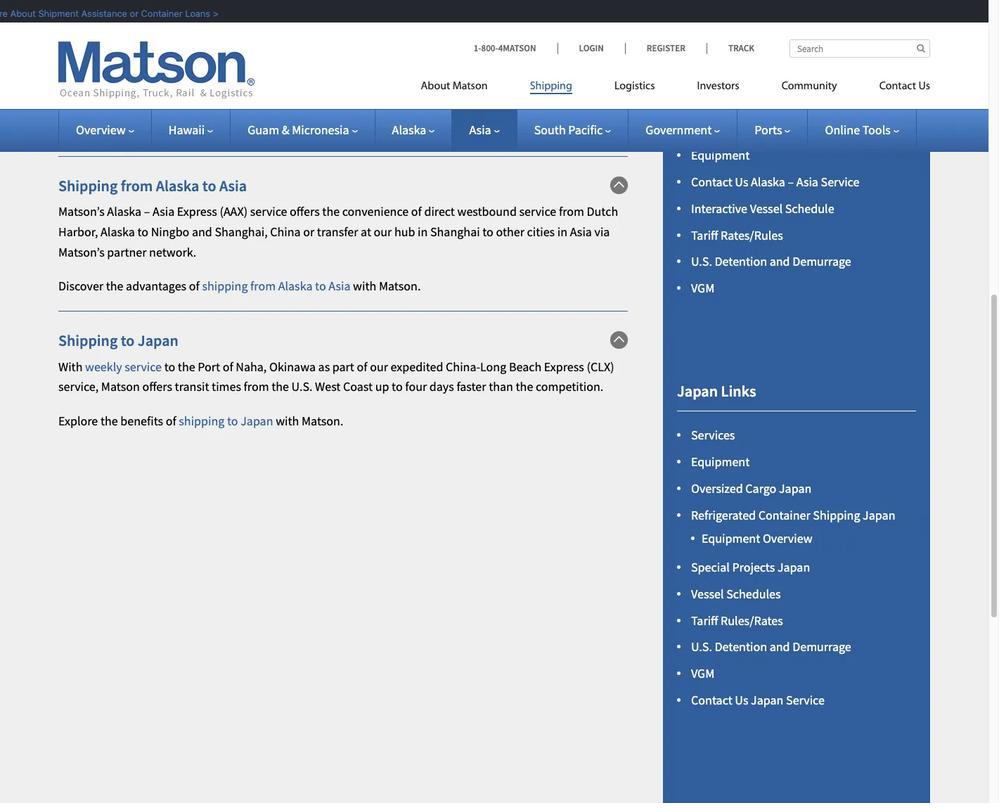 Task type: describe. For each thing, give the bounding box(es) containing it.
is
[[226, 28, 235, 44]]

learn
[[58, 123, 88, 139]]

demurrage for 1st u.s. detention and demurrage link from the top
[[793, 254, 852, 270]]

demurrage for 2nd u.s. detention and demurrage link
[[793, 639, 852, 655]]

with weekly service
[[58, 359, 162, 375]]

weekly
[[85, 359, 122, 375]]

china left us in the top of the page
[[159, 0, 198, 20]]

shipping from alaska to asia link
[[58, 176, 247, 195]]

convenience
[[342, 203, 409, 220]]

four
[[406, 379, 427, 395]]

– up have
[[542, 28, 548, 44]]

contact us japan service link
[[692, 692, 825, 709]]

china up 15
[[154, 48, 185, 64]]

explore the benefits of shipping to japan with matson.
[[58, 413, 344, 429]]

0 horizontal spatial service
[[125, 359, 162, 375]]

more inside the shipping from china to the u.s. is easy and fast with matson's two expedited services, china – long beach express (clx) and china – long beach express plus (clx+). matson's china shipping services have offered customers more than 15 years of uninterrupted service, industry-leading reliability and world-class customer service.
[[116, 68, 144, 85]]

tariff rates/rules link
[[692, 227, 784, 243]]

days
[[430, 379, 454, 395]]

vgm for 1st 'vgm' link from the top of the page
[[692, 280, 715, 296]]

cities
[[527, 224, 555, 240]]

2 equipment link from the top
[[692, 454, 750, 470]]

equipment up special projects japan
[[702, 530, 761, 547]]

community
[[782, 81, 838, 92]]

search image
[[918, 44, 926, 53]]

alaska down or
[[278, 278, 313, 294]]

services link for alaska
[[692, 47, 736, 63]]

guam & micronesia link
[[248, 122, 358, 138]]

uninterrupted
[[232, 68, 306, 85]]

port
[[198, 359, 220, 375]]

0 horizontal spatial vessel
[[692, 586, 724, 602]]

to down transfer
[[315, 278, 326, 294]]

online
[[826, 122, 861, 138]]

tools
[[863, 122, 891, 138]]

services
[[497, 48, 540, 64]]

matson's up harbor,
[[58, 203, 105, 220]]

express up customers at the left of page
[[58, 48, 99, 64]]

asia down matson's alaska – asia express (aax) service offers the convenience of direct westbound service from dutch harbor, alaska to ningbo and shanghai, china or transfer at our hub in shanghai to other cities in asia via matson's partner network. in the top of the page
[[329, 278, 351, 294]]

from up blue matson logo with ocean, shipping, truck, rail and logistics written beneath it.
[[122, 0, 156, 20]]

1 u.s. detention and demurrage link from the top
[[692, 254, 852, 270]]

0 horizontal spatial beach
[[224, 48, 257, 64]]

1 horizontal spatial service
[[250, 203, 287, 220]]

of right advantages
[[189, 278, 200, 294]]

to left us in the top of the page
[[201, 0, 215, 20]]

u.s. detention and demurrage for 2nd u.s. detention and demurrage link
[[692, 639, 852, 655]]

customer
[[58, 89, 108, 105]]

tariff for tariff rules/rates
[[692, 613, 719, 629]]

shipping for shipping to japan
[[58, 331, 118, 351]]

community link
[[761, 74, 859, 103]]

from inside matson's alaska – asia express (aax) service offers the convenience of direct westbound service from dutch harbor, alaska to ningbo and shanghai, china or transfer at our hub in shanghai to other cities in asia via matson's partner network.
[[559, 203, 585, 220]]

china up services
[[509, 28, 539, 44]]

0 vertical spatial long
[[550, 28, 577, 44]]

express up uninterrupted
[[260, 48, 300, 64]]

and inside matson's alaska – asia express (aax) service offers the convenience of direct westbound service from dutch harbor, alaska to ningbo and shanghai, china or transfer at our hub in shanghai to other cities in asia via matson's partner network.
[[192, 224, 212, 240]]

us for contact us japan service
[[736, 692, 749, 709]]

0 vertical spatial vessel
[[751, 200, 783, 217]]

beach inside to the port of naha, okinawa as part of our expedited china-long beach express (clx) service, matson offers transit times from the u.s. west coast up to four days faster than the competition.
[[509, 359, 542, 375]]

of inside matson's alaska – asia express (aax) service offers the convenience of direct westbound service from dutch harbor, alaska to ningbo and shanghai, china or transfer at our hub in shanghai to other cities in asia via matson's partner network.
[[412, 203, 422, 220]]

about matson link
[[421, 74, 509, 103]]

asia left via
[[570, 224, 592, 240]]

matson's down harbor,
[[58, 244, 105, 260]]

to right up
[[392, 379, 403, 395]]

to up 'weekly service' link
[[121, 331, 135, 351]]

asia up the schedule
[[797, 174, 819, 190]]

weekly service link
[[85, 359, 162, 375]]

online tools
[[826, 122, 891, 138]]

have
[[542, 48, 568, 64]]

container for japan
[[759, 507, 811, 523]]

explore
[[58, 413, 98, 429]]

contact for contact us
[[880, 81, 917, 92]]

0 vertical spatial matson.
[[347, 123, 389, 139]]

1 vertical spatial links
[[722, 381, 757, 401]]

2 vertical spatial matson.
[[302, 413, 344, 429]]

refrigerated for refrigerated container shipping japan
[[692, 507, 756, 523]]

logistics
[[615, 81, 655, 92]]

to down westbound
[[483, 224, 494, 240]]

contact us alaska – asia service
[[692, 174, 860, 190]]

government
[[646, 122, 712, 138]]

asia up track on the top right of page
[[735, 1, 762, 21]]

u.s
[[298, 123, 316, 139]]

two
[[383, 28, 403, 44]]

offers inside matson's alaska – asia express (aax) service offers the convenience of direct westbound service from dutch harbor, alaska to ningbo and shanghai, china or transfer at our hub in shanghai to other cities in asia via matson's partner network.
[[290, 203, 320, 220]]

asia up the ningbo
[[153, 203, 175, 220]]

about
[[421, 81, 451, 92]]

shipping for shipping from alaska to asia
[[58, 176, 118, 195]]

at
[[361, 224, 372, 240]]

equipment down government 'link'
[[692, 147, 750, 163]]

2 in from the left
[[558, 224, 568, 240]]

south pacific
[[535, 122, 603, 138]]

shanghai,
[[215, 224, 268, 240]]

alaska – asia links
[[678, 1, 801, 21]]

transfer
[[317, 224, 358, 240]]

about
[[121, 123, 153, 139]]

shipping to japan link
[[58, 331, 179, 351]]

tariff rules/rates link
[[692, 613, 784, 629]]

china up leading
[[416, 48, 446, 64]]

special
[[692, 559, 730, 576]]

services for japan
[[692, 427, 736, 443]]

equipment overview for refrigerated container shipping alaska – asia
[[702, 118, 813, 134]]

long inside to the port of naha, okinawa as part of our expedited china-long beach express (clx) service, matson offers transit times from the u.s. west coast up to four days faster than the competition.
[[481, 359, 507, 375]]

alaska up the ningbo
[[156, 176, 199, 195]]

u.s. down tariff rules/rates
[[692, 639, 713, 655]]

blue matson logo with ocean, shipping, truck, rail and logistics written beneath it. image
[[58, 42, 255, 99]]

from down shanghai,
[[251, 278, 276, 294]]

15
[[174, 68, 186, 85]]

shipping from alaska to asia link
[[202, 278, 351, 294]]

1 vertical spatial service
[[787, 692, 825, 709]]

alaska inside refrigerated container shipping alaska – asia
[[863, 74, 898, 90]]

asia inside refrigerated container shipping alaska – asia
[[692, 94, 714, 110]]

and down services
[[494, 68, 514, 85]]

to left "&"
[[264, 123, 275, 139]]

our inside matson's alaska – asia express (aax) service offers the convenience of direct westbound service from dutch harbor, alaska to ningbo and shanghai, china or transfer at our hub in shanghai to other cities in asia via matson's partner network.
[[374, 224, 392, 240]]

2 vgm link from the top
[[692, 666, 715, 682]]

south pacific link
[[535, 122, 612, 138]]

refrigerated container shipping alaska – asia link
[[692, 74, 906, 110]]

backtop image
[[611, 176, 628, 194]]

tariff rates/rules
[[692, 227, 784, 243]]

shipping link
[[509, 74, 594, 103]]

contact us alaska – asia service link
[[692, 174, 860, 190]]

transit
[[175, 379, 209, 395]]

learn more about shipping from china to the u.s . with matson.
[[58, 123, 389, 139]]

service.
[[111, 89, 151, 105]]

plus
[[302, 48, 325, 64]]

1 equipment link from the top
[[692, 147, 750, 163]]

ports link
[[755, 122, 791, 138]]

overview down customer
[[76, 122, 126, 138]]

of right port
[[223, 359, 233, 375]]

the right discover
[[106, 278, 123, 294]]

0 vertical spatial service
[[822, 174, 860, 190]]

register link
[[625, 42, 707, 54]]

from left guam
[[204, 123, 229, 139]]

interactive vessel schedule link
[[692, 200, 835, 217]]

partner
[[107, 244, 147, 260]]

1 vgm link from the top
[[692, 280, 715, 296]]

customers
[[58, 68, 114, 85]]

1 vertical spatial long
[[196, 48, 222, 64]]

class
[[551, 68, 577, 85]]

u.s. inside the shipping from china to the u.s. is easy and fast with matson's two expedited services, china – long beach express (clx) and china – long beach express plus (clx+). matson's china shipping services have offered customers more than 15 years of uninterrupted service, industry-leading reliability and world-class customer service.
[[203, 28, 224, 44]]

logistics link
[[594, 74, 677, 103]]

register
[[647, 42, 686, 54]]

direct
[[425, 203, 455, 220]]

alaska down about
[[392, 122, 427, 138]]

to inside the shipping from china to the u.s. is easy and fast with matson's two expedited services, china – long beach express (clx) and china – long beach express plus (clx+). matson's china shipping services have offered customers more than 15 years of uninterrupted service, industry-leading reliability and world-class customer service.
[[169, 28, 180, 44]]

interactive
[[692, 200, 748, 217]]

and down rules/rates
[[770, 639, 791, 655]]

of right part
[[357, 359, 368, 375]]

schedules
[[727, 586, 781, 602]]

Search search field
[[790, 39, 931, 58]]

equipment overview link for refrigerated container shipping alaska – asia
[[702, 118, 813, 134]]

reliability
[[441, 68, 491, 85]]

alaska up interactive vessel schedule
[[752, 174, 786, 190]]

and down rates/rules at right
[[770, 254, 791, 270]]

(clx) inside the shipping from china to the u.s. is easy and fast with matson's two expedited services, china – long beach express (clx) and china – long beach express plus (clx+). matson's china shipping services have offered customers more than 15 years of uninterrupted service, industry-leading reliability and world-class customer service.
[[101, 48, 129, 64]]

shipping for shipping
[[530, 81, 573, 92]]

contact us
[[880, 81, 931, 92]]

our inside to the port of naha, okinawa as part of our expedited china-long beach express (clx) service, matson offers transit times from the u.s. west coast up to four days faster than the competition.
[[370, 359, 388, 375]]

with right "."
[[322, 123, 345, 139]]

rates/rules
[[721, 227, 784, 243]]

alaska down shipping from alaska to asia
[[107, 203, 142, 220]]

shipping for shipping from china to us
[[58, 0, 119, 20]]

to up 'partner'
[[138, 224, 149, 240]]

oversized cargo japan link
[[692, 480, 812, 497]]

us
[[218, 0, 237, 20]]

via
[[595, 224, 610, 240]]

china down shipping from china to us
[[136, 28, 167, 44]]

micronesia
[[292, 122, 349, 138]]

asia link
[[470, 122, 500, 138]]

ningbo
[[151, 224, 190, 240]]

shipping inside refrigerated container shipping alaska – asia
[[814, 74, 861, 90]]

guam & micronesia
[[248, 122, 349, 138]]

easy
[[237, 28, 261, 44]]

1 in from the left
[[418, 224, 428, 240]]

ports
[[755, 122, 783, 138]]



Task type: locate. For each thing, give the bounding box(es) containing it.
1 services from the top
[[692, 47, 736, 63]]

1 vertical spatial than
[[489, 379, 514, 395]]

1 vertical spatial beach
[[224, 48, 257, 64]]

shipping up the reliability
[[449, 48, 495, 64]]

refrigerated container shipping alaska – asia
[[692, 74, 906, 110]]

express inside matson's alaska – asia express (aax) service offers the convenience of direct westbound service from dutch harbor, alaska to ningbo and shanghai, china or transfer at our hub in shanghai to other cities in asia via matson's partner network.
[[177, 203, 217, 220]]

0 horizontal spatial long
[[196, 48, 222, 64]]

1 horizontal spatial offers
[[290, 203, 320, 220]]

1-800-4matson link
[[474, 42, 558, 54]]

(aax)
[[220, 203, 248, 220]]

container
[[759, 74, 811, 90], [759, 507, 811, 523]]

2 equipment overview from the top
[[702, 530, 813, 547]]

0 horizontal spatial service,
[[58, 379, 99, 395]]

1 horizontal spatial in
[[558, 224, 568, 240]]

container for alaska
[[759, 74, 811, 90]]

shipping down the transit
[[179, 413, 225, 429]]

1 horizontal spatial beach
[[509, 359, 542, 375]]

detention for 2nd u.s. detention and demurrage link
[[715, 639, 768, 655]]

0 horizontal spatial than
[[147, 68, 171, 85]]

long up have
[[550, 28, 577, 44]]

1 demurrage from the top
[[793, 254, 852, 270]]

express up the ningbo
[[177, 203, 217, 220]]

the left is
[[183, 28, 200, 44]]

track
[[729, 42, 755, 54]]

express inside to the port of naha, okinawa as part of our expedited china-long beach express (clx) service, matson offers transit times from the u.s. west coast up to four days faster than the competition.
[[545, 359, 585, 375]]

1 vertical spatial demurrage
[[793, 639, 852, 655]]

0 vertical spatial more
[[116, 68, 144, 85]]

1 vertical spatial vgm
[[692, 666, 715, 682]]

matson inside to the port of naha, okinawa as part of our expedited china-long beach express (clx) service, matson offers transit times from the u.s. west coast up to four days faster than the competition.
[[101, 379, 140, 395]]

equipment down investors link
[[702, 118, 761, 134]]

pacific
[[569, 122, 603, 138]]

naha,
[[236, 359, 267, 375]]

(clx) down backtop icon on the top
[[587, 359, 615, 375]]

us inside top menu navigation
[[919, 81, 931, 92]]

1 vgm from the top
[[692, 280, 715, 296]]

of right benefits
[[166, 413, 176, 429]]

matson. down hub
[[379, 278, 421, 294]]

more up service.
[[116, 68, 144, 85]]

government link
[[646, 122, 721, 138]]

equipment overview for refrigerated container shipping japan
[[702, 530, 813, 547]]

contact us japan service
[[692, 692, 825, 709]]

to down times
[[227, 413, 238, 429]]

the up transfer
[[322, 203, 340, 220]]

2 refrigerated from the top
[[692, 507, 756, 523]]

1 vertical spatial tariff
[[692, 613, 719, 629]]

than
[[147, 68, 171, 85], [489, 379, 514, 395]]

0 vertical spatial us
[[919, 81, 931, 92]]

u.s. detention and demurrage
[[692, 254, 852, 270], [692, 639, 852, 655]]

service, inside to the port of naha, okinawa as part of our expedited china-long beach express (clx) service, matson offers transit times from the u.s. west coast up to four days faster than the competition.
[[58, 379, 99, 395]]

1 vertical spatial more
[[91, 123, 119, 139]]

0 vertical spatial (clx)
[[101, 48, 129, 64]]

investors
[[698, 81, 740, 92]]

tariff down interactive
[[692, 227, 719, 243]]

800-
[[482, 42, 499, 54]]

cargo
[[746, 480, 777, 497]]

alaska down the search "search field" on the top
[[863, 74, 898, 90]]

1 vertical spatial us
[[736, 174, 749, 190]]

vgm
[[692, 280, 715, 296], [692, 666, 715, 682]]

or
[[303, 224, 315, 240]]

the inside matson's alaska – asia express (aax) service offers the convenience of direct westbound service from dutch harbor, alaska to ningbo and shanghai, china or transfer at our hub in shanghai to other cities in asia via matson's partner network.
[[322, 203, 340, 220]]

special projects japan link
[[692, 559, 811, 576]]

shipping inside the shipping from china to the u.s. is easy and fast with matson's two expedited services, china – long beach express (clx) and china – long beach express plus (clx+). matson's china shipping services have offered customers more than 15 years of uninterrupted service, industry-leading reliability and world-class customer service.
[[449, 48, 495, 64]]

shipping inside the shipping from china to the u.s. is easy and fast with matson's two expedited services, china – long beach express (clx) and china – long beach express plus (clx+). matson's china shipping services have offered customers more than 15 years of uninterrupted service, industry-leading reliability and world-class customer service.
[[58, 28, 106, 44]]

container up ports link
[[759, 74, 811, 90]]

and up service.
[[131, 48, 152, 64]]

– up "years"
[[187, 48, 193, 64]]

dutch
[[587, 203, 619, 220]]

2 horizontal spatial long
[[550, 28, 577, 44]]

harbor,
[[58, 224, 98, 240]]

1 detention from the top
[[715, 254, 768, 270]]

– up the schedule
[[788, 174, 795, 190]]

the left competition.
[[516, 379, 534, 395]]

with inside the shipping from china to the u.s. is easy and fast with matson's two expedited services, china – long beach express (clx) and china – long beach express plus (clx+). matson's china shipping services have offered customers more than 15 years of uninterrupted service, industry-leading reliability and world-class customer service.
[[308, 28, 331, 44]]

service, inside the shipping from china to the u.s. is easy and fast with matson's two expedited services, china – long beach express (clx) and china – long beach express plus (clx+). matson's china shipping services have offered customers more than 15 years of uninterrupted service, industry-leading reliability and world-class customer service.
[[309, 68, 349, 85]]

the down okinawa
[[272, 379, 289, 395]]

discover
[[58, 278, 103, 294]]

the right the explore on the left of page
[[101, 413, 118, 429]]

2 vertical spatial long
[[481, 359, 507, 375]]

industry-
[[352, 68, 400, 85]]

fast
[[286, 28, 305, 44]]

shipping
[[449, 48, 495, 64], [155, 123, 201, 139], [202, 278, 248, 294], [179, 413, 225, 429]]

– down the search "search field" on the top
[[900, 74, 906, 90]]

u.s. down tariff rates/rules link
[[692, 254, 713, 270]]

u.s. inside to the port of naha, okinawa as part of our expedited china-long beach express (clx) service, matson offers transit times from the u.s. west coast up to four days faster than the competition.
[[292, 379, 313, 395]]

2 tariff from the top
[[692, 613, 719, 629]]

1 vertical spatial u.s. detention and demurrage link
[[692, 639, 852, 655]]

vessel down special
[[692, 586, 724, 602]]

container inside refrigerated container shipping alaska – asia
[[759, 74, 811, 90]]

long up "years"
[[196, 48, 222, 64]]

1 vertical spatial equipment overview
[[702, 530, 813, 547]]

refrigerated container shipping japan link
[[692, 507, 896, 523]]

login
[[579, 42, 604, 54]]

tariff for tariff rates/rules
[[692, 227, 719, 243]]

1 horizontal spatial links
[[765, 1, 801, 21]]

service down shipping to japan
[[125, 359, 162, 375]]

overview for refrigerated container shipping alaska – asia
[[763, 118, 813, 134]]

0 vertical spatial equipment link
[[692, 147, 750, 163]]

than right faster
[[489, 379, 514, 395]]

1 horizontal spatial than
[[489, 379, 514, 395]]

vgm link down tariff rates/rules
[[692, 280, 715, 296]]

our
[[374, 224, 392, 240], [370, 359, 388, 375]]

to up the transit
[[164, 359, 175, 375]]

0 vertical spatial contact
[[880, 81, 917, 92]]

shanghai
[[431, 224, 480, 240]]

contact for contact us japan service
[[692, 692, 733, 709]]

us for contact us
[[919, 81, 931, 92]]

1 horizontal spatial vessel
[[751, 200, 783, 217]]

0 vertical spatial vgm link
[[692, 280, 715, 296]]

japan
[[138, 331, 179, 351], [678, 381, 718, 401], [241, 413, 273, 429], [780, 480, 812, 497], [863, 507, 896, 523], [778, 559, 811, 576], [752, 692, 784, 709]]

shipping right about
[[155, 123, 201, 139]]

matson inside top menu navigation
[[453, 81, 488, 92]]

u.s. detention and demurrage for 1st u.s. detention and demurrage link from the top
[[692, 254, 852, 270]]

equipment overview down refrigerated container shipping alaska – asia
[[702, 118, 813, 134]]

us for contact us alaska – asia service
[[736, 174, 749, 190]]

matson
[[453, 81, 488, 92], [101, 379, 140, 395]]

1 horizontal spatial (clx)
[[587, 359, 615, 375]]

1 vertical spatial service,
[[58, 379, 99, 395]]

beach down easy
[[224, 48, 257, 64]]

1 horizontal spatial long
[[481, 359, 507, 375]]

equipment overview
[[702, 118, 813, 134], [702, 530, 813, 547]]

equipment overview link for refrigerated container shipping japan
[[702, 530, 813, 547]]

detention down tariff rules/rates
[[715, 639, 768, 655]]

of right "years"
[[219, 68, 230, 85]]

0 horizontal spatial in
[[418, 224, 428, 240]]

oversized
[[692, 480, 744, 497]]

2 u.s. detention and demurrage from the top
[[692, 639, 852, 655]]

the inside the shipping from china to the u.s. is easy and fast with matson's two expedited services, china – long beach express (clx) and china – long beach express plus (clx+). matson's china shipping services have offered customers more than 15 years of uninterrupted service, industry-leading reliability and world-class customer service.
[[183, 28, 200, 44]]

0 horizontal spatial links
[[722, 381, 757, 401]]

1 vertical spatial refrigerated
[[692, 507, 756, 523]]

4matson
[[499, 42, 537, 54]]

of inside the shipping from china to the u.s. is easy and fast with matson's two expedited services, china – long beach express (clx) and china – long beach express plus (clx+). matson's china shipping services have offered customers more than 15 years of uninterrupted service, industry-leading reliability and world-class customer service.
[[219, 68, 230, 85]]

hawaii link
[[169, 122, 213, 138]]

1 vertical spatial our
[[370, 359, 388, 375]]

2 container from the top
[[759, 507, 811, 523]]

equipment overview link up projects
[[702, 530, 813, 547]]

0 horizontal spatial (clx)
[[101, 48, 129, 64]]

matson's up (clx+).
[[334, 28, 380, 44]]

china left "&"
[[231, 123, 262, 139]]

0 vertical spatial service,
[[309, 68, 349, 85]]

1 vertical spatial detention
[[715, 639, 768, 655]]

1 u.s. detention and demurrage from the top
[[692, 254, 852, 270]]

1 tariff from the top
[[692, 227, 719, 243]]

okinawa
[[269, 359, 316, 375]]

1 vertical spatial offers
[[142, 379, 172, 395]]

years
[[189, 68, 217, 85]]

1-800-4matson
[[474, 42, 537, 54]]

contact us link
[[859, 74, 931, 103]]

asia up (aax)
[[219, 176, 247, 195]]

1 vertical spatial services
[[692, 427, 736, 443]]

shipping inside "link"
[[530, 81, 573, 92]]

container down cargo
[[759, 507, 811, 523]]

2 vgm from the top
[[692, 666, 715, 682]]

1 vertical spatial matson.
[[379, 278, 421, 294]]

coast
[[343, 379, 373, 395]]

2 horizontal spatial service
[[520, 203, 557, 220]]

0 vertical spatial u.s. detention and demurrage
[[692, 254, 852, 270]]

the left u.s
[[278, 123, 295, 139]]

2 detention from the top
[[715, 639, 768, 655]]

0 vertical spatial vgm
[[692, 280, 715, 296]]

2 vertical spatial contact
[[692, 692, 733, 709]]

matson's
[[334, 28, 380, 44], [367, 48, 413, 64], [58, 203, 105, 220], [58, 244, 105, 260]]

to the port of naha, okinawa as part of our expedited china-long beach express (clx) service, matson offers transit times from the u.s. west coast up to four days faster than the competition.
[[58, 359, 615, 395]]

1 horizontal spatial matson
[[453, 81, 488, 92]]

equipment
[[702, 118, 761, 134], [692, 147, 750, 163], [692, 454, 750, 470], [702, 530, 761, 547]]

contact inside top menu navigation
[[880, 81, 917, 92]]

vgm for second 'vgm' link from the top of the page
[[692, 666, 715, 682]]

track link
[[707, 42, 755, 54]]

shipping to japan link
[[179, 413, 273, 429]]

than inside to the port of naha, okinawa as part of our expedited china-long beach express (clx) service, matson offers transit times from the u.s. west coast up to four days faster than the competition.
[[489, 379, 514, 395]]

china inside matson's alaska – asia express (aax) service offers the convenience of direct westbound service from dutch harbor, alaska to ningbo and shanghai, china or transfer at our hub in shanghai to other cities in asia via matson's partner network.
[[270, 224, 301, 240]]

with down okinawa
[[276, 413, 299, 429]]

0 vertical spatial u.s. detention and demurrage link
[[692, 254, 852, 270]]

about matson
[[421, 81, 488, 92]]

asia down about matson link
[[470, 122, 492, 138]]

alaska up 'partner'
[[101, 224, 135, 240]]

us
[[919, 81, 931, 92], [736, 174, 749, 190], [736, 692, 749, 709]]

in right cities
[[558, 224, 568, 240]]

the up the transit
[[178, 359, 195, 375]]

alaska up "track" "link"
[[678, 1, 721, 21]]

0 vertical spatial demurrage
[[793, 254, 852, 270]]

offers inside to the port of naha, okinawa as part of our expedited china-long beach express (clx) service, matson offers transit times from the u.s. west coast up to four days faster than the competition.
[[142, 379, 172, 395]]

1 container from the top
[[759, 74, 811, 90]]

1 equipment overview link from the top
[[702, 118, 813, 134]]

other
[[496, 224, 525, 240]]

1 refrigerated from the top
[[692, 74, 756, 90]]

express up competition.
[[545, 359, 585, 375]]

asia down investors
[[692, 94, 714, 110]]

2 vertical spatial us
[[736, 692, 749, 709]]

in right hub
[[418, 224, 428, 240]]

top menu navigation
[[421, 74, 931, 103]]

equipment overview up projects
[[702, 530, 813, 547]]

0 horizontal spatial offers
[[142, 379, 172, 395]]

services,
[[461, 28, 506, 44]]

0 vertical spatial services link
[[692, 47, 736, 63]]

asia
[[735, 1, 762, 21], [692, 94, 714, 110], [470, 122, 492, 138], [797, 174, 819, 190], [219, 176, 247, 195], [153, 203, 175, 220], [570, 224, 592, 240], [329, 278, 351, 294]]

from left dutch
[[559, 203, 585, 220]]

refrigerated for refrigerated container shipping alaska – asia
[[692, 74, 756, 90]]

2 horizontal spatial beach
[[579, 28, 612, 44]]

from down shipping from china to us link
[[108, 28, 134, 44]]

2 u.s. detention and demurrage link from the top
[[692, 639, 852, 655]]

shipping from china to us
[[58, 0, 237, 20]]

beach up offered
[[579, 28, 612, 44]]

refrigerated inside refrigerated container shipping alaska – asia
[[692, 74, 756, 90]]

2 demurrage from the top
[[793, 639, 852, 655]]

part
[[333, 359, 355, 375]]

None search field
[[790, 39, 931, 58]]

benefits
[[121, 413, 163, 429]]

1 equipment overview from the top
[[702, 118, 813, 134]]

0 horizontal spatial matson
[[101, 379, 140, 395]]

0 vertical spatial expedited
[[405, 28, 458, 44]]

services link for japan
[[692, 427, 736, 443]]

china left or
[[270, 224, 301, 240]]

from inside the shipping from china to the u.s. is easy and fast with matson's two expedited services, china – long beach express (clx) and china – long beach express plus (clx+). matson's china shipping services have offered customers more than 15 years of uninterrupted service, industry-leading reliability and world-class customer service.
[[108, 28, 134, 44]]

u.s.
[[203, 28, 224, 44], [692, 254, 713, 270], [292, 379, 313, 395], [692, 639, 713, 655]]

more right learn
[[91, 123, 119, 139]]

up
[[376, 379, 390, 395]]

0 vertical spatial than
[[147, 68, 171, 85]]

1 vertical spatial matson
[[101, 379, 140, 395]]

0 vertical spatial offers
[[290, 203, 320, 220]]

expedited inside the shipping from china to the u.s. is easy and fast with matson's two expedited services, china – long beach express (clx) and china – long beach express plus (clx+). matson's china shipping services have offered customers more than 15 years of uninterrupted service, industry-leading reliability and world-class customer service.
[[405, 28, 458, 44]]

1 vertical spatial equipment link
[[692, 454, 750, 470]]

0 vertical spatial container
[[759, 74, 811, 90]]

refrigerated down oversized
[[692, 507, 756, 523]]

1 vertical spatial (clx)
[[587, 359, 615, 375]]

than inside the shipping from china to the u.s. is easy and fast with matson's two expedited services, china – long beach express (clx) and china – long beach express plus (clx+). matson's china shipping services have offered customers more than 15 years of uninterrupted service, industry-leading reliability and world-class customer service.
[[147, 68, 171, 85]]

west
[[315, 379, 341, 395]]

our up up
[[370, 359, 388, 375]]

2 equipment overview link from the top
[[702, 530, 813, 547]]

from down naha,
[[244, 379, 269, 395]]

1-
[[474, 42, 482, 54]]

vessel schedules link
[[692, 586, 781, 602]]

0 vertical spatial our
[[374, 224, 392, 240]]

leading
[[400, 68, 439, 85]]

with down at
[[353, 278, 377, 294]]

1 vertical spatial services link
[[692, 427, 736, 443]]

matson. down west
[[302, 413, 344, 429]]

1 vertical spatial container
[[759, 507, 811, 523]]

vgm link up contact us japan service link
[[692, 666, 715, 682]]

contact for contact us alaska – asia service
[[692, 174, 733, 190]]

shipping down shanghai,
[[202, 278, 248, 294]]

from
[[122, 0, 156, 20], [108, 28, 134, 44], [204, 123, 229, 139], [121, 176, 153, 195], [559, 203, 585, 220], [251, 278, 276, 294], [244, 379, 269, 395]]

1 services link from the top
[[692, 47, 736, 63]]

services up investors
[[692, 47, 736, 63]]

online tools link
[[826, 122, 900, 138]]

– inside refrigerated container shipping alaska – asia
[[900, 74, 906, 90]]

0 vertical spatial beach
[[579, 28, 612, 44]]

to up shanghai,
[[203, 176, 216, 195]]

discover the advantages of shipping from alaska to asia with matson.
[[58, 278, 421, 294]]

shipping for shipping from china to the u.s. is easy and fast with matson's two expedited services, china – long beach express (clx) and china – long beach express plus (clx+). matson's china shipping services have offered customers more than 15 years of uninterrupted service, industry-leading reliability and world-class customer service.
[[58, 28, 106, 44]]

– up "track" "link"
[[724, 1, 732, 21]]

in
[[418, 224, 428, 240], [558, 224, 568, 240]]

1 vertical spatial u.s. detention and demurrage
[[692, 639, 852, 655]]

2 services link from the top
[[692, 427, 736, 443]]

0 vertical spatial matson
[[453, 81, 488, 92]]

services for alaska
[[692, 47, 736, 63]]

from down about
[[121, 176, 153, 195]]

detention for 1st u.s. detention and demurrage link from the top
[[715, 254, 768, 270]]

(clx) inside to the port of naha, okinawa as part of our expedited china-long beach express (clx) service, matson offers transit times from the u.s. west coast up to four days faster than the competition.
[[587, 359, 615, 375]]

vessel down contact us alaska – asia service on the right top of the page
[[751, 200, 783, 217]]

1 vertical spatial equipment overview link
[[702, 530, 813, 547]]

&
[[282, 122, 290, 138]]

0 vertical spatial refrigerated
[[692, 74, 756, 90]]

services link up investors
[[692, 47, 736, 63]]

vgm down tariff rates/rules
[[692, 280, 715, 296]]

1 vertical spatial vessel
[[692, 586, 724, 602]]

interactive vessel schedule
[[692, 200, 835, 217]]

competition.
[[536, 379, 604, 395]]

– down shipping from alaska to asia
[[144, 203, 150, 220]]

offers up or
[[290, 203, 320, 220]]

1 vertical spatial vgm link
[[692, 666, 715, 682]]

2 services from the top
[[692, 427, 736, 443]]

0 vertical spatial links
[[765, 1, 801, 21]]

service up shanghai,
[[250, 203, 287, 220]]

– inside matson's alaska – asia express (aax) service offers the convenience of direct westbound service from dutch harbor, alaska to ningbo and shanghai, china or transfer at our hub in shanghai to other cities in asia via matson's partner network.
[[144, 203, 150, 220]]

shipping
[[58, 0, 119, 20], [58, 28, 106, 44], [814, 74, 861, 90], [530, 81, 573, 92], [58, 176, 118, 195], [58, 331, 118, 351], [814, 507, 861, 523]]

expedited inside to the port of naha, okinawa as part of our expedited china-long beach express (clx) service, matson offers transit times from the u.s. west coast up to four days faster than the competition.
[[391, 359, 444, 375]]

long
[[550, 28, 577, 44], [196, 48, 222, 64], [481, 359, 507, 375]]

matson.
[[347, 123, 389, 139], [379, 278, 421, 294], [302, 413, 344, 429]]

1 vertical spatial expedited
[[391, 359, 444, 375]]

1 horizontal spatial service,
[[309, 68, 349, 85]]

advantages
[[126, 278, 187, 294]]

and left fast
[[263, 28, 284, 44]]

matson's down two
[[367, 48, 413, 64]]

of left direct
[[412, 203, 422, 220]]

service
[[250, 203, 287, 220], [520, 203, 557, 220], [125, 359, 162, 375]]

offered
[[570, 48, 608, 64]]

0 vertical spatial tariff
[[692, 227, 719, 243]]

vessel
[[751, 200, 783, 217], [692, 586, 724, 602]]

the
[[183, 28, 200, 44], [278, 123, 295, 139], [322, 203, 340, 220], [106, 278, 123, 294], [178, 359, 195, 375], [272, 379, 289, 395], [516, 379, 534, 395], [101, 413, 118, 429]]

japan links
[[678, 381, 757, 401]]

0 vertical spatial equipment overview link
[[702, 118, 813, 134]]

from inside to the port of naha, okinawa as part of our expedited china-long beach express (clx) service, matson offers transit times from the u.s. west coast up to four days faster than the competition.
[[244, 379, 269, 395]]

shipping from china to the u.s. is easy and fast with matson's two expedited services, china – long beach express (clx) and china – long beach express plus (clx+). matson's china shipping services have offered customers more than 15 years of uninterrupted service, industry-leading reliability and world-class customer service.
[[58, 28, 612, 105]]

with
[[58, 359, 83, 375]]

backtop image
[[611, 332, 628, 349]]

vessel schedules
[[692, 586, 781, 602]]

refrigerated container shipping japan
[[692, 507, 896, 523]]

refrigerated down "track" "link"
[[692, 74, 756, 90]]

services down japan links
[[692, 427, 736, 443]]

overview for refrigerated container shipping japan
[[763, 530, 813, 547]]

2 vertical spatial beach
[[509, 359, 542, 375]]

0 vertical spatial detention
[[715, 254, 768, 270]]

1 vertical spatial contact
[[692, 174, 733, 190]]

equipment up oversized
[[692, 454, 750, 470]]

0 vertical spatial services
[[692, 47, 736, 63]]

services link
[[692, 47, 736, 63], [692, 427, 736, 443]]

vgm link
[[692, 280, 715, 296], [692, 666, 715, 682]]

0 vertical spatial equipment overview
[[702, 118, 813, 134]]



Task type: vqa. For each thing, say whether or not it's contained in the screenshot.
Interactive Vessel Schedule
yes



